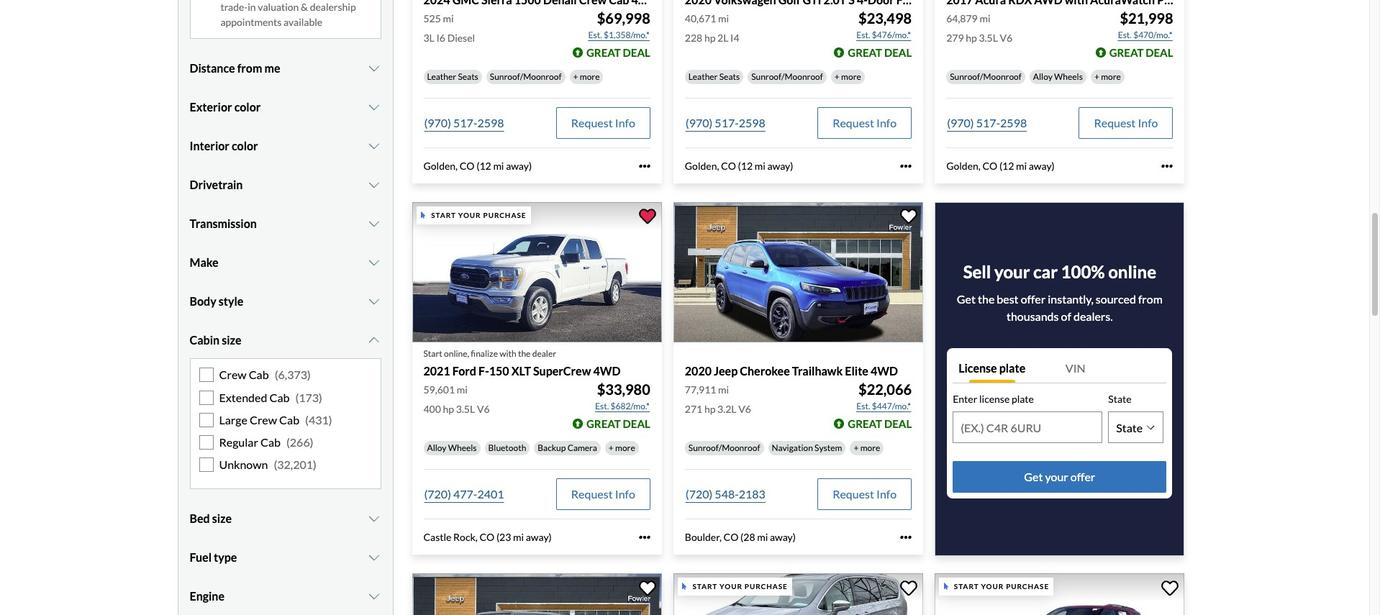 Task type: locate. For each thing, give the bounding box(es) containing it.
1 517- from the left
[[453, 116, 477, 130]]

great
[[587, 46, 621, 59], [848, 46, 882, 59], [1109, 46, 1144, 59], [587, 418, 621, 431], [848, 418, 882, 431]]

1 horizontal spatial golden,
[[685, 160, 719, 172]]

(720)
[[424, 487, 451, 501], [686, 487, 713, 501]]

get inside button
[[1024, 470, 1043, 484]]

0 horizontal spatial (970)
[[424, 116, 451, 130]]

crew up regular cab (266)
[[250, 413, 277, 427]]

start your purchase for rapid red metallic tinted clearcoat 2020 ford explorer platinum awd suv / crossover all-wheel drive automatic image in the right bottom of the page
[[954, 582, 1049, 591]]

great deal down est. $1,358/mo.* button
[[587, 46, 650, 59]]

chevron down image inside drivetrain dropdown button
[[367, 180, 381, 191]]

make
[[190, 256, 219, 269]]

sell your car 100% online
[[963, 262, 1157, 282]]

your for rapid red metallic tinted clearcoat 2020 ford explorer platinum awd suv / crossover all-wheel drive automatic image in the right bottom of the page
[[981, 582, 1004, 591]]

deal down $682/mo.*
[[623, 418, 650, 431]]

est. inside "$69,998 est. $1,358/mo.*"
[[588, 30, 602, 40]]

purchase for oxford white 2021 ford f-150 xlt supercrew 4wd pickup truck four-wheel drive automatic image
[[483, 211, 526, 219]]

0 vertical spatial size
[[222, 334, 242, 347]]

info for $69,998
[[615, 116, 635, 130]]

1 chevron down image from the top
[[367, 63, 381, 74]]

finalize
[[471, 348, 498, 359]]

chevron down image for transmission
[[367, 218, 381, 230]]

1 horizontal spatial 2598
[[739, 116, 766, 130]]

deal for $33,980
[[623, 418, 650, 431]]

$447/mo.*
[[872, 401, 911, 412]]

(970) 517-2598 button for $69,998
[[424, 107, 505, 139]]

request
[[571, 116, 613, 130], [833, 116, 874, 130], [1094, 116, 1136, 130], [571, 487, 613, 501], [833, 487, 874, 501]]

1 horizontal spatial (12
[[738, 160, 753, 172]]

leather down 228
[[689, 71, 718, 82]]

leather for $23,498
[[689, 71, 718, 82]]

deal down $470/mo.*
[[1146, 46, 1173, 59]]

more down 'est. $476/mo.*' button
[[841, 71, 861, 82]]

exterior color
[[190, 100, 261, 114]]

0 horizontal spatial 3.5l
[[456, 403, 475, 415]]

vin
[[1066, 362, 1086, 375]]

info for $21,998
[[1138, 116, 1158, 130]]

from
[[237, 62, 262, 75], [1138, 292, 1163, 306]]

great deal down est. $470/mo.* button
[[1109, 46, 1173, 59]]

great for $22,066
[[848, 418, 882, 431]]

tab list
[[953, 354, 1167, 383]]

chevron down image inside body style dropdown button
[[367, 296, 381, 308]]

golden, co (12 mi away)
[[424, 160, 532, 172], [685, 160, 793, 172], [946, 160, 1055, 172]]

est. down $21,998
[[1118, 30, 1132, 40]]

0 horizontal spatial purchase
[[483, 211, 526, 219]]

enter license plate
[[953, 393, 1034, 405]]

3 (970) from the left
[[947, 116, 974, 130]]

mouse pointer image
[[421, 212, 425, 219], [682, 583, 687, 590], [944, 583, 948, 590]]

1 start your purchase link from the left
[[673, 573, 926, 615]]

2 golden, co (12 mi away) from the left
[[685, 160, 793, 172]]

(970) 517-2598 for $69,998
[[424, 116, 504, 130]]

ellipsis h image
[[639, 161, 650, 172], [1162, 161, 1173, 172], [639, 532, 650, 544]]

(720) inside button
[[424, 487, 451, 501]]

mouse pointer image for oxford white 2021 ford f-150 xlt supercrew 4wd pickup truck four-wheel drive automatic image
[[421, 212, 425, 219]]

request info for $21,998
[[1094, 116, 1158, 130]]

3.5l right 400
[[456, 403, 475, 415]]

1 horizontal spatial (720)
[[686, 487, 713, 501]]

1 (720) from the left
[[424, 487, 451, 501]]

1 horizontal spatial alloy
[[1033, 71, 1053, 82]]

get for get your offer
[[1024, 470, 1043, 484]]

1 vertical spatial ellipsis h image
[[900, 532, 912, 544]]

(6,373)
[[275, 368, 311, 382]]

away) for $22,066
[[770, 531, 796, 544]]

0 horizontal spatial offer
[[1021, 292, 1046, 306]]

3 (970) 517-2598 button from the left
[[946, 107, 1028, 139]]

1 4wd from the left
[[593, 364, 621, 378]]

request for $22,066
[[833, 487, 874, 501]]

2 (970) from the left
[[686, 116, 713, 130]]

(720) 477-2401 button
[[424, 479, 505, 510]]

1 vertical spatial 3.5l
[[456, 403, 475, 415]]

est. inside $23,498 est. $476/mo.*
[[857, 30, 870, 40]]

enter
[[953, 393, 978, 405]]

est. inside the $33,980 est. $682/mo.*
[[595, 401, 609, 412]]

0 vertical spatial plate
[[999, 362, 1026, 375]]

1 horizontal spatial leather seats
[[689, 71, 740, 82]]

0 vertical spatial 3.5l
[[979, 32, 998, 44]]

3.5l for $33,980
[[456, 403, 475, 415]]

0 horizontal spatial (720)
[[424, 487, 451, 501]]

1 horizontal spatial start your purchase
[[693, 582, 788, 591]]

request for $21,998
[[1094, 116, 1136, 130]]

the
[[978, 292, 995, 306], [518, 348, 531, 359]]

4wd up $22,066
[[871, 364, 898, 378]]

more down est. $470/mo.* button
[[1101, 71, 1121, 82]]

1 horizontal spatial golden, co (12 mi away)
[[685, 160, 793, 172]]

2 leather from the left
[[689, 71, 718, 82]]

great deal
[[587, 46, 650, 59], [848, 46, 912, 59], [1109, 46, 1173, 59], [587, 418, 650, 431], [848, 418, 912, 431]]

color for interior color
[[232, 139, 258, 153]]

chevron down image inside exterior color dropdown button
[[367, 102, 381, 113]]

1 (12 from the left
[[477, 160, 491, 172]]

2401
[[477, 487, 504, 501]]

1 vertical spatial alloy
[[427, 443, 447, 454]]

0 horizontal spatial (12
[[477, 160, 491, 172]]

77,911 mi 271 hp 3.2l v6
[[685, 384, 751, 415]]

(970)
[[424, 116, 451, 130], [686, 116, 713, 130], [947, 116, 974, 130]]

1 horizontal spatial from
[[1138, 292, 1163, 306]]

3 (970) 517-2598 from the left
[[947, 116, 1027, 130]]

v6 inside 59,601 mi 400 hp 3.5l v6
[[477, 403, 490, 415]]

1 ellipsis h image from the top
[[900, 161, 912, 172]]

1 horizontal spatial alloy wheels
[[1033, 71, 1083, 82]]

more down est. $1,358/mo.* button
[[580, 71, 600, 82]]

start
[[431, 211, 456, 219], [424, 348, 442, 359], [693, 582, 718, 591], [954, 582, 979, 591]]

2 horizontal spatial purchase
[[1006, 582, 1049, 591]]

0 vertical spatial offer
[[1021, 292, 1046, 306]]

chevron down image inside cabin size dropdown button
[[367, 335, 381, 346]]

great deal for $21,998
[[1109, 46, 1173, 59]]

(970) 517-2598 for $23,498
[[686, 116, 766, 130]]

v6 inside 64,879 mi 279 hp 3.5l v6
[[1000, 32, 1013, 44]]

0 horizontal spatial crew
[[219, 368, 247, 382]]

golden,
[[424, 160, 458, 172], [685, 160, 719, 172], [946, 160, 981, 172]]

1 horizontal spatial seats
[[719, 71, 740, 82]]

the right with
[[518, 348, 531, 359]]

size inside 'dropdown button'
[[212, 512, 232, 526]]

1 horizontal spatial 3.5l
[[979, 32, 998, 44]]

0 vertical spatial the
[[978, 292, 995, 306]]

hp inside 77,911 mi 271 hp 3.2l v6
[[704, 403, 716, 415]]

chevron down image for body style
[[367, 296, 381, 308]]

deal down the $476/mo.*
[[884, 46, 912, 59]]

3 golden, from the left
[[946, 160, 981, 172]]

hp inside 59,601 mi 400 hp 3.5l v6
[[443, 403, 454, 415]]

from left me in the top of the page
[[237, 62, 262, 75]]

chevron down image inside 'bed size' 'dropdown button'
[[367, 513, 381, 525]]

(32,201)
[[274, 458, 317, 472]]

0 horizontal spatial leather
[[427, 71, 456, 82]]

chevron down image
[[367, 141, 381, 152], [367, 180, 381, 191], [367, 257, 381, 269], [367, 591, 381, 603]]

color right interior
[[232, 139, 258, 153]]

me
[[264, 62, 280, 75]]

offer inside button
[[1071, 470, 1096, 484]]

cab up unknown (32,201)
[[261, 435, 281, 449]]

0 horizontal spatial leather seats
[[427, 71, 478, 82]]

hp
[[704, 32, 716, 44], [966, 32, 977, 44], [443, 403, 454, 415], [704, 403, 716, 415]]

ellipsis h image
[[900, 161, 912, 172], [900, 532, 912, 544]]

(720) inside button
[[686, 487, 713, 501]]

1 vertical spatial get
[[1024, 470, 1043, 484]]

0 vertical spatial ellipsis h image
[[900, 161, 912, 172]]

request info button for $21,998
[[1079, 107, 1173, 139]]

info for $22,066
[[877, 487, 897, 501]]

0 horizontal spatial alloy wheels
[[427, 443, 477, 454]]

mi inside 77,911 mi 271 hp 3.2l v6
[[718, 384, 729, 396]]

deal
[[623, 46, 650, 59], [884, 46, 912, 59], [1146, 46, 1173, 59], [623, 418, 650, 431], [884, 418, 912, 431]]

(970) 517-2598 button for $23,498
[[685, 107, 766, 139]]

mi inside 59,601 mi 400 hp 3.5l v6
[[457, 384, 468, 396]]

co for $69,998
[[460, 160, 475, 172]]

transmission button
[[190, 206, 381, 242]]

3 chevron down image from the top
[[367, 257, 381, 269]]

0 horizontal spatial the
[[518, 348, 531, 359]]

est. left $1,358/mo.*
[[588, 30, 602, 40]]

1 leather from the left
[[427, 71, 456, 82]]

0 horizontal spatial seats
[[458, 71, 478, 82]]

(720) left 477- in the bottom of the page
[[424, 487, 451, 501]]

1 horizontal spatial leather
[[689, 71, 718, 82]]

from inside dropdown button
[[237, 62, 262, 75]]

1 (970) 517-2598 button from the left
[[424, 107, 505, 139]]

bed size button
[[190, 501, 381, 537]]

2020 jeep cherokee trailhawk elite 4wd
[[685, 364, 898, 378]]

size right cabin
[[222, 334, 242, 347]]

2 horizontal spatial v6
[[1000, 32, 1013, 44]]

diesel
[[447, 32, 475, 44]]

leather down i6
[[427, 71, 456, 82]]

1 vertical spatial color
[[232, 139, 258, 153]]

0 horizontal spatial v6
[[477, 403, 490, 415]]

0 horizontal spatial mouse pointer image
[[421, 212, 425, 219]]

from down the online
[[1138, 292, 1163, 306]]

size for bed size
[[212, 512, 232, 526]]

0 horizontal spatial alloy
[[427, 443, 447, 454]]

+ more down est. $470/mo.* button
[[1095, 71, 1121, 82]]

extended
[[219, 391, 267, 404]]

2 (12 from the left
[[738, 160, 753, 172]]

2 chevron down image from the top
[[367, 180, 381, 191]]

trailhawk
[[792, 364, 843, 378]]

0 vertical spatial from
[[237, 62, 262, 75]]

525 mi 3l i6 diesel
[[424, 12, 475, 44]]

cab up extended cab (173)
[[249, 368, 269, 382]]

2 horizontal spatial start your purchase
[[954, 582, 1049, 591]]

0 horizontal spatial start your purchase
[[431, 211, 526, 219]]

backup
[[538, 443, 566, 454]]

est. for $21,998
[[1118, 30, 1132, 40]]

unknown
[[219, 458, 268, 472]]

the left the best at the right top of page
[[978, 292, 995, 306]]

0 horizontal spatial (970) 517-2598 button
[[424, 107, 505, 139]]

great down est. $447/mo.* button
[[848, 418, 882, 431]]

2 horizontal spatial mouse pointer image
[[944, 583, 948, 590]]

0 vertical spatial crew
[[219, 368, 247, 382]]

co
[[460, 160, 475, 172], [721, 160, 736, 172], [983, 160, 998, 172], [480, 531, 495, 544], [724, 531, 739, 544]]

hp right 271
[[704, 403, 716, 415]]

dealer
[[532, 348, 556, 359]]

+ more for $21,998
[[1095, 71, 1121, 82]]

great deal for $33,980
[[587, 418, 650, 431]]

license plate
[[959, 362, 1026, 375]]

of
[[1061, 310, 1071, 323]]

2 (970) 517-2598 button from the left
[[685, 107, 766, 139]]

chevron down image for engine
[[367, 591, 381, 603]]

4wd up $33,980
[[593, 364, 621, 378]]

3 2598 from the left
[[1000, 116, 1027, 130]]

3 chevron down image from the top
[[367, 218, 381, 230]]

3 golden, co (12 mi away) from the left
[[946, 160, 1055, 172]]

start your purchase for 'billet silver metallic clearcoat 2020 chrysler pacifica limited fwd minivan front-wheel drive 9-speed automatic' image
[[693, 582, 788, 591]]

chevron down image inside 'engine' dropdown button
[[367, 591, 381, 603]]

1 horizontal spatial get
[[1024, 470, 1043, 484]]

great down est. $682/mo.* button
[[587, 418, 621, 431]]

mi inside 40,671 mi 228 hp 2l i4
[[718, 12, 729, 25]]

hp for $22,066
[[704, 403, 716, 415]]

great deal down est. $682/mo.* button
[[587, 418, 650, 431]]

$23,498 est. $476/mo.*
[[857, 9, 912, 40]]

1 golden, co (12 mi away) from the left
[[424, 160, 532, 172]]

license
[[979, 393, 1010, 405]]

request info button
[[556, 107, 650, 139], [818, 107, 912, 139], [1079, 107, 1173, 139], [556, 479, 650, 510], [818, 479, 912, 510]]

5 chevron down image from the top
[[367, 335, 381, 346]]

+ for $23,498
[[835, 71, 840, 82]]

0 horizontal spatial 4wd
[[593, 364, 621, 378]]

golden, co (12 mi away) for $69,998
[[424, 160, 532, 172]]

away) for $69,998
[[506, 160, 532, 172]]

2 horizontal spatial golden, co (12 mi away)
[[946, 160, 1055, 172]]

chevron down image inside the make dropdown button
[[367, 257, 381, 269]]

1 horizontal spatial mouse pointer image
[[682, 583, 687, 590]]

0 horizontal spatial 2598
[[477, 116, 504, 130]]

xlt
[[511, 364, 531, 378]]

+ more right system
[[854, 443, 880, 454]]

0 horizontal spatial golden, co (12 mi away)
[[424, 160, 532, 172]]

hp inside 64,879 mi 279 hp 3.5l v6
[[966, 32, 977, 44]]

drivetrain
[[190, 178, 243, 192]]

517- for $69,998
[[453, 116, 477, 130]]

228
[[685, 32, 703, 44]]

0 vertical spatial wheels
[[1054, 71, 1083, 82]]

v6 for $33,980
[[477, 403, 490, 415]]

2 horizontal spatial (970)
[[947, 116, 974, 130]]

co for $22,066
[[724, 531, 739, 544]]

size right bed
[[212, 512, 232, 526]]

est. for $33,980
[[595, 401, 609, 412]]

2 (720) from the left
[[686, 487, 713, 501]]

+ more for $22,066
[[854, 443, 880, 454]]

1 horizontal spatial 4wd
[[871, 364, 898, 378]]

seats down i4
[[719, 71, 740, 82]]

1 (970) 517-2598 from the left
[[424, 116, 504, 130]]

deal down $447/mo.*
[[884, 418, 912, 431]]

+ more down 'est. $476/mo.*' button
[[835, 71, 861, 82]]

est. inside $21,998 est. $470/mo.*
[[1118, 30, 1132, 40]]

plate right the license
[[999, 362, 1026, 375]]

more right system
[[861, 443, 880, 454]]

tab list containing license plate
[[953, 354, 1167, 383]]

est. $476/mo.* button
[[856, 28, 912, 43]]

boulder, co (28 mi away)
[[685, 531, 796, 544]]

1 horizontal spatial start your purchase link
[[935, 573, 1188, 615]]

2 horizontal spatial (970) 517-2598
[[947, 116, 1027, 130]]

v6 down f- in the bottom of the page
[[477, 403, 490, 415]]

4 chevron down image from the top
[[367, 296, 381, 308]]

chevron down image inside distance from me dropdown button
[[367, 63, 381, 74]]

+ for $69,998
[[573, 71, 578, 82]]

1 horizontal spatial offer
[[1071, 470, 1096, 484]]

(970) 517-2598
[[424, 116, 504, 130], [686, 116, 766, 130], [947, 116, 1027, 130]]

great down 'est. $476/mo.*' button
[[848, 46, 882, 59]]

est. inside $22,066 est. $447/mo.*
[[857, 401, 870, 412]]

2 2598 from the left
[[739, 116, 766, 130]]

hp left 2l
[[704, 32, 716, 44]]

2 ellipsis h image from the top
[[900, 532, 912, 544]]

with
[[500, 348, 516, 359]]

1 vertical spatial from
[[1138, 292, 1163, 306]]

get down enter license plate field at bottom right
[[1024, 470, 1043, 484]]

+ more
[[573, 71, 600, 82], [835, 71, 861, 82], [1095, 71, 1121, 82], [609, 443, 635, 454], [854, 443, 880, 454]]

deal down $1,358/mo.*
[[623, 46, 650, 59]]

great down est. $1,358/mo.* button
[[587, 46, 621, 59]]

oxford white 2021 ford f-150 xlt supercrew 4wd pickup truck four-wheel drive automatic image
[[412, 202, 662, 343]]

2021
[[424, 364, 450, 378]]

hp for $23,498
[[704, 32, 716, 44]]

1 horizontal spatial 517-
[[715, 116, 739, 130]]

car
[[1034, 262, 1058, 282]]

great down est. $470/mo.* button
[[1109, 46, 1144, 59]]

1 vertical spatial alloy wheels
[[427, 443, 477, 454]]

0 horizontal spatial (970) 517-2598
[[424, 116, 504, 130]]

request info
[[571, 116, 635, 130], [833, 116, 897, 130], [1094, 116, 1158, 130], [571, 487, 635, 501], [833, 487, 897, 501]]

ellipsis h image for $21,998
[[1162, 161, 1173, 172]]

1 vertical spatial crew
[[250, 413, 277, 427]]

est. for $23,498
[[857, 30, 870, 40]]

1 (970) from the left
[[424, 116, 451, 130]]

1 vertical spatial offer
[[1071, 470, 1096, 484]]

est. down the $23,498
[[857, 30, 870, 40]]

vin tab
[[1060, 354, 1167, 383]]

1 vertical spatial size
[[212, 512, 232, 526]]

cab for extended cab
[[269, 391, 290, 404]]

2 horizontal spatial golden,
[[946, 160, 981, 172]]

$69,998 est. $1,358/mo.*
[[588, 9, 650, 40]]

v6 inside 77,911 mi 271 hp 3.2l v6
[[739, 403, 751, 415]]

2 horizontal spatial 2598
[[1000, 116, 1027, 130]]

2 (970) 517-2598 from the left
[[686, 116, 766, 130]]

plate inside tab
[[999, 362, 1026, 375]]

great deal down 'est. $476/mo.*' button
[[848, 46, 912, 59]]

bluetooth
[[488, 443, 526, 454]]

start for 'billet silver metallic clearcoat 2020 chrysler pacifica limited fwd minivan front-wheel drive 9-speed automatic' image
[[693, 582, 718, 591]]

3.5l inside 59,601 mi 400 hp 3.5l v6
[[456, 403, 475, 415]]

1 horizontal spatial the
[[978, 292, 995, 306]]

(970) 517-2598 for $21,998
[[947, 116, 1027, 130]]

v6 right '279'
[[1000, 32, 1013, 44]]

crew cab (6,373)
[[219, 368, 311, 382]]

2 horizontal spatial (970) 517-2598 button
[[946, 107, 1028, 139]]

chevron down image
[[367, 63, 381, 74], [367, 102, 381, 113], [367, 218, 381, 230], [367, 296, 381, 308], [367, 335, 381, 346], [367, 513, 381, 525], [367, 552, 381, 564]]

hp right '279'
[[966, 32, 977, 44]]

1 2598 from the left
[[477, 116, 504, 130]]

0 vertical spatial get
[[957, 292, 976, 306]]

cab up large crew cab (431)
[[269, 391, 290, 404]]

color right exterior
[[234, 100, 261, 114]]

ellipsis h image for $23,498
[[900, 161, 912, 172]]

3.5l inside 64,879 mi 279 hp 3.5l v6
[[979, 32, 998, 44]]

away) for $21,998
[[1029, 160, 1055, 172]]

size inside dropdown button
[[222, 334, 242, 347]]

interior color button
[[190, 128, 381, 164]]

chevron down image inside fuel type "dropdown button"
[[367, 552, 381, 564]]

2598 for $23,498
[[739, 116, 766, 130]]

0 vertical spatial alloy wheels
[[1033, 71, 1083, 82]]

chevron down image for distance from me
[[367, 63, 381, 74]]

hp inside 40,671 mi 228 hp 2l i4
[[704, 32, 716, 44]]

v6 for $21,998
[[1000, 32, 1013, 44]]

purchase for rapid red metallic tinted clearcoat 2020 ford explorer platinum awd suv / crossover all-wheel drive automatic image in the right bottom of the page
[[1006, 582, 1049, 591]]

chevron down image for cabin size
[[367, 335, 381, 346]]

0 horizontal spatial wheels
[[448, 443, 477, 454]]

0 horizontal spatial start your purchase link
[[673, 573, 926, 615]]

purchase
[[483, 211, 526, 219], [745, 582, 788, 591], [1006, 582, 1049, 591]]

40,671
[[685, 12, 716, 25]]

(970) for $69,998
[[424, 116, 451, 130]]

1 horizontal spatial (970)
[[686, 116, 713, 130]]

leather seats down diesel
[[427, 71, 478, 82]]

leather seats down 2l
[[689, 71, 740, 82]]

chevron down image for fuel type
[[367, 552, 381, 564]]

0 vertical spatial color
[[234, 100, 261, 114]]

(720) 477-2401
[[424, 487, 504, 501]]

rock,
[[453, 531, 478, 544]]

get inside get the best offer instantly, sourced from thousands of dealers.
[[957, 292, 976, 306]]

offer
[[1021, 292, 1046, 306], [1071, 470, 1096, 484]]

start your purchase link
[[673, 573, 926, 615], [935, 573, 1188, 615]]

2 horizontal spatial (12
[[1000, 160, 1014, 172]]

seats down diesel
[[458, 71, 478, 82]]

$22,066
[[859, 381, 912, 398]]

2 517- from the left
[[715, 116, 739, 130]]

3.5l right '279'
[[979, 32, 998, 44]]

chevron down image inside interior color dropdown button
[[367, 141, 381, 152]]

mi
[[443, 12, 454, 25], [718, 12, 729, 25], [980, 12, 991, 25], [493, 160, 504, 172], [755, 160, 766, 172], [1016, 160, 1027, 172], [457, 384, 468, 396], [718, 384, 729, 396], [513, 531, 524, 544], [757, 531, 768, 544]]

0 horizontal spatial from
[[237, 62, 262, 75]]

0 horizontal spatial get
[[957, 292, 976, 306]]

start your purchase for oxford white 2021 ford f-150 xlt supercrew 4wd pickup truck four-wheel drive automatic image
[[431, 211, 526, 219]]

your for 'billet silver metallic clearcoat 2020 chrysler pacifica limited fwd minivan front-wheel drive 9-speed automatic' image
[[720, 582, 743, 591]]

1 horizontal spatial purchase
[[745, 582, 788, 591]]

2 chevron down image from the top
[[367, 102, 381, 113]]

get down 'sell'
[[957, 292, 976, 306]]

v6 right 3.2l at the bottom of page
[[739, 403, 751, 415]]

extended cab (173)
[[219, 391, 322, 404]]

i6
[[436, 32, 445, 44]]

1 chevron down image from the top
[[367, 141, 381, 152]]

1 horizontal spatial (970) 517-2598 button
[[685, 107, 766, 139]]

sarge green clearcoat 2023 jeep gladiator rubicon crew cab 4wd pickup truck four-wheel drive 8-speed automatic image
[[412, 573, 662, 615]]

(720) for (720) 548-2183
[[686, 487, 713, 501]]

$21,998 est. $470/mo.*
[[1118, 9, 1173, 40]]

3 (12 from the left
[[1000, 160, 1014, 172]]

(720) 548-2183
[[686, 487, 766, 501]]

$33,980
[[597, 381, 650, 398]]

start online, finalize with the dealer 2021 ford f-150 xlt supercrew 4wd
[[424, 348, 621, 378]]

great for $23,498
[[848, 46, 882, 59]]

great deal for $23,498
[[848, 46, 912, 59]]

1 horizontal spatial v6
[[739, 403, 751, 415]]

(12 for $23,498
[[738, 160, 753, 172]]

away)
[[506, 160, 532, 172], [768, 160, 793, 172], [1029, 160, 1055, 172], [526, 531, 552, 544], [770, 531, 796, 544]]

6 chevron down image from the top
[[367, 513, 381, 525]]

0 horizontal spatial golden,
[[424, 160, 458, 172]]

400
[[424, 403, 441, 415]]

request info for $23,498
[[833, 116, 897, 130]]

get for get the best offer instantly, sourced from thousands of dealers.
[[957, 292, 976, 306]]

hp right 400
[[443, 403, 454, 415]]

(720) left "548-"
[[686, 487, 713, 501]]

est. down $33,980
[[595, 401, 609, 412]]

2 leather seats from the left
[[689, 71, 740, 82]]

+ more down est. $1,358/mo.* button
[[573, 71, 600, 82]]

2 horizontal spatial 517-
[[976, 116, 1000, 130]]

4 chevron down image from the top
[[367, 591, 381, 603]]

2 golden, from the left
[[685, 160, 719, 172]]

1 seats from the left
[[458, 71, 478, 82]]

great deal down est. $447/mo.* button
[[848, 418, 912, 431]]

1 golden, from the left
[[424, 160, 458, 172]]

1 horizontal spatial wheels
[[1054, 71, 1083, 82]]

3 517- from the left
[[976, 116, 1000, 130]]

est. down $22,066
[[857, 401, 870, 412]]

plate
[[999, 362, 1026, 375], [1012, 393, 1034, 405]]

jeep
[[714, 364, 738, 378]]

plate right license
[[1012, 393, 1034, 405]]

instantly,
[[1048, 292, 1094, 306]]

0 horizontal spatial 517-
[[453, 116, 477, 130]]

1 leather seats from the left
[[427, 71, 478, 82]]

2 seats from the left
[[719, 71, 740, 82]]

1 horizontal spatial (970) 517-2598
[[686, 116, 766, 130]]

mi inside 525 mi 3l i6 diesel
[[443, 12, 454, 25]]

your for oxford white 2021 ford f-150 xlt supercrew 4wd pickup truck four-wheel drive automatic image
[[458, 211, 481, 219]]

1 vertical spatial the
[[518, 348, 531, 359]]

4wd
[[593, 364, 621, 378], [871, 364, 898, 378]]

color
[[234, 100, 261, 114], [232, 139, 258, 153]]

crew up extended
[[219, 368, 247, 382]]

7 chevron down image from the top
[[367, 552, 381, 564]]

bed
[[190, 512, 210, 526]]

chevron down image inside the transmission dropdown button
[[367, 218, 381, 230]]

est. $447/mo.* button
[[856, 400, 912, 414]]



Task type: vqa. For each thing, say whether or not it's contained in the screenshot.
the bottommost "Used"
no



Task type: describe. For each thing, give the bounding box(es) containing it.
Enter license plate field
[[954, 413, 1102, 443]]

supercrew
[[533, 364, 591, 378]]

chevron down image for make
[[367, 257, 381, 269]]

body style
[[190, 295, 244, 308]]

deal for $23,498
[[884, 46, 912, 59]]

i4
[[731, 32, 739, 44]]

hp for $21,998
[[966, 32, 977, 44]]

co for $21,998
[[983, 160, 998, 172]]

style
[[219, 295, 244, 308]]

license
[[959, 362, 997, 375]]

est. $1,358/mo.* button
[[588, 28, 650, 43]]

castle
[[424, 531, 452, 544]]

request info for $69,998
[[571, 116, 635, 130]]

golden, for $69,998
[[424, 160, 458, 172]]

517- for $21,998
[[976, 116, 1000, 130]]

0 vertical spatial alloy
[[1033, 71, 1053, 82]]

$23,498
[[859, 9, 912, 27]]

seats for $23,498
[[719, 71, 740, 82]]

billet silver metallic clearcoat 2020 chrysler pacifica limited fwd minivan front-wheel drive 9-speed automatic image
[[673, 573, 923, 615]]

+ for $22,066
[[854, 443, 859, 454]]

150
[[489, 364, 509, 378]]

64,879 mi 279 hp 3.5l v6
[[946, 12, 1013, 44]]

thousands
[[1007, 310, 1059, 323]]

deal for $69,998
[[623, 46, 650, 59]]

request for $69,998
[[571, 116, 613, 130]]

59,601
[[424, 384, 455, 396]]

more for $69,998
[[580, 71, 600, 82]]

3l
[[424, 32, 435, 44]]

est. for $69,998
[[588, 30, 602, 40]]

$682/mo.*
[[611, 401, 650, 412]]

(173)
[[295, 391, 322, 404]]

leather seats for $69,998
[[427, 71, 478, 82]]

boulder,
[[685, 531, 722, 544]]

engine
[[190, 590, 225, 603]]

271
[[685, 403, 703, 415]]

279
[[946, 32, 964, 44]]

chevron down image for interior color
[[367, 141, 381, 152]]

2020
[[685, 364, 712, 378]]

ellipsis h image for $22,066
[[900, 532, 912, 544]]

golden, co (12 mi away) for $21,998
[[946, 160, 1055, 172]]

477-
[[453, 487, 477, 501]]

2l
[[718, 32, 729, 44]]

elite
[[845, 364, 869, 378]]

cab up (266)
[[279, 413, 299, 427]]

cabin
[[190, 334, 220, 347]]

sourced
[[1096, 292, 1136, 306]]

1 vertical spatial wheels
[[448, 443, 477, 454]]

leather for $69,998
[[427, 71, 456, 82]]

mi inside 64,879 mi 279 hp 3.5l v6
[[980, 12, 991, 25]]

body
[[190, 295, 216, 308]]

request for $23,498
[[833, 116, 874, 130]]

unknown (32,201)
[[219, 458, 317, 472]]

great for $33,980
[[587, 418, 621, 431]]

request info button for $22,066
[[818, 479, 912, 510]]

(12 for $21,998
[[1000, 160, 1014, 172]]

get your offer button
[[953, 461, 1167, 493]]

interior color
[[190, 139, 258, 153]]

size for cabin size
[[222, 334, 242, 347]]

ford
[[452, 364, 476, 378]]

40,671 mi 228 hp 2l i4
[[685, 12, 739, 44]]

request info for $22,066
[[833, 487, 897, 501]]

$69,998
[[597, 9, 650, 27]]

your inside button
[[1045, 470, 1069, 484]]

v6 for $22,066
[[739, 403, 751, 415]]

64,879
[[946, 12, 978, 25]]

cabin size
[[190, 334, 242, 347]]

start for rapid red metallic tinted clearcoat 2020 ford explorer platinum awd suv / crossover all-wheel drive automatic image in the right bottom of the page
[[954, 582, 979, 591]]

cab for crew cab
[[249, 368, 269, 382]]

great deal for $69,998
[[587, 46, 650, 59]]

hp for $33,980
[[443, 403, 454, 415]]

59,601 mi 400 hp 3.5l v6
[[424, 384, 490, 415]]

(23
[[497, 531, 511, 544]]

exterior
[[190, 100, 232, 114]]

2598 for $21,998
[[1000, 116, 1027, 130]]

seats for $69,998
[[458, 71, 478, 82]]

more down est. $682/mo.* button
[[615, 443, 635, 454]]

navigation
[[772, 443, 813, 454]]

get the best offer instantly, sourced from thousands of dealers.
[[957, 292, 1163, 323]]

$476/mo.*
[[872, 30, 911, 40]]

best
[[997, 292, 1019, 306]]

$470/mo.*
[[1134, 30, 1173, 40]]

3.5l for $21,998
[[979, 32, 998, 44]]

chevron down image for exterior color
[[367, 102, 381, 113]]

hydro blue pearlcoat 2020 jeep cherokee trailhawk elite 4wd suv / crossover four-wheel drive 9-speed automatic image
[[673, 202, 923, 343]]

chevron down image for bed size
[[367, 513, 381, 525]]

engine button
[[190, 579, 381, 615]]

fuel type
[[190, 551, 237, 565]]

deal for $22,066
[[884, 418, 912, 431]]

start for oxford white 2021 ford f-150 xlt supercrew 4wd pickup truck four-wheel drive automatic image
[[431, 211, 456, 219]]

offer inside get the best offer instantly, sourced from thousands of dealers.
[[1021, 292, 1046, 306]]

2183
[[739, 487, 766, 501]]

cherokee
[[740, 364, 790, 378]]

away) for $23,498
[[768, 160, 793, 172]]

mouse pointer image for rapid red metallic tinted clearcoat 2020 ford explorer platinum awd suv / crossover all-wheel drive automatic image in the right bottom of the page
[[944, 583, 948, 590]]

deal for $21,998
[[1146, 46, 1173, 59]]

2 4wd from the left
[[871, 364, 898, 378]]

license plate tab
[[953, 354, 1060, 383]]

transmission
[[190, 217, 257, 231]]

(720) for (720) 477-2401
[[424, 487, 451, 501]]

1 horizontal spatial crew
[[250, 413, 277, 427]]

fuel type button
[[190, 540, 381, 576]]

+ more right camera
[[609, 443, 635, 454]]

golden, co (12 mi away) for $23,498
[[685, 160, 793, 172]]

$22,066 est. $447/mo.*
[[857, 381, 912, 412]]

rapid red metallic tinted clearcoat 2020 ford explorer platinum awd suv / crossover all-wheel drive automatic image
[[935, 573, 1185, 615]]

the inside start online, finalize with the dealer 2021 ford f-150 xlt supercrew 4wd
[[518, 348, 531, 359]]

ellipsis h image for $69,998
[[639, 161, 650, 172]]

100%
[[1061, 262, 1105, 282]]

$1,358/mo.*
[[604, 30, 650, 40]]

online,
[[444, 348, 469, 359]]

system
[[815, 443, 842, 454]]

great for $21,998
[[1109, 46, 1144, 59]]

mouse pointer image for 'billet silver metallic clearcoat 2020 chrysler pacifica limited fwd minivan front-wheel drive 9-speed automatic' image
[[682, 583, 687, 590]]

chevron down image for drivetrain
[[367, 180, 381, 191]]

1 vertical spatial plate
[[1012, 393, 1034, 405]]

castle rock, co (23 mi away)
[[424, 531, 552, 544]]

get your offer
[[1024, 470, 1096, 484]]

(970) for $23,498
[[686, 116, 713, 130]]

from inside get the best offer instantly, sourced from thousands of dealers.
[[1138, 292, 1163, 306]]

+ more for $69,998
[[573, 71, 600, 82]]

$21,998
[[1120, 9, 1173, 27]]

leather seats for $23,498
[[689, 71, 740, 82]]

exterior color button
[[190, 90, 381, 126]]

(28
[[741, 531, 755, 544]]

make button
[[190, 245, 381, 281]]

2 start your purchase link from the left
[[935, 573, 1188, 615]]

start inside start online, finalize with the dealer 2021 ford f-150 xlt supercrew 4wd
[[424, 348, 442, 359]]

large crew cab (431)
[[219, 413, 332, 427]]

purchase for 'billet silver metallic clearcoat 2020 chrysler pacifica limited fwd minivan front-wheel drive 9-speed automatic' image
[[745, 582, 788, 591]]

the inside get the best offer instantly, sourced from thousands of dealers.
[[978, 292, 995, 306]]

517- for $23,498
[[715, 116, 739, 130]]

color for exterior color
[[234, 100, 261, 114]]

dealers.
[[1074, 310, 1113, 323]]

4wd inside start online, finalize with the dealer 2021 ford f-150 xlt supercrew 4wd
[[593, 364, 621, 378]]

525
[[424, 12, 441, 25]]

+ for $21,998
[[1095, 71, 1100, 82]]

3.2l
[[718, 403, 737, 415]]

+ more for $23,498
[[835, 71, 861, 82]]

request info button for $69,998
[[556, 107, 650, 139]]

golden, for $23,498
[[685, 160, 719, 172]]

548-
[[715, 487, 739, 501]]

est. for $22,066
[[857, 401, 870, 412]]

online
[[1108, 262, 1157, 282]]

regular cab (266)
[[219, 435, 313, 449]]

(12 for $69,998
[[477, 160, 491, 172]]

2598 for $69,998
[[477, 116, 504, 130]]

77,911
[[685, 384, 716, 396]]

(431)
[[305, 413, 332, 427]]

f-
[[479, 364, 489, 378]]



